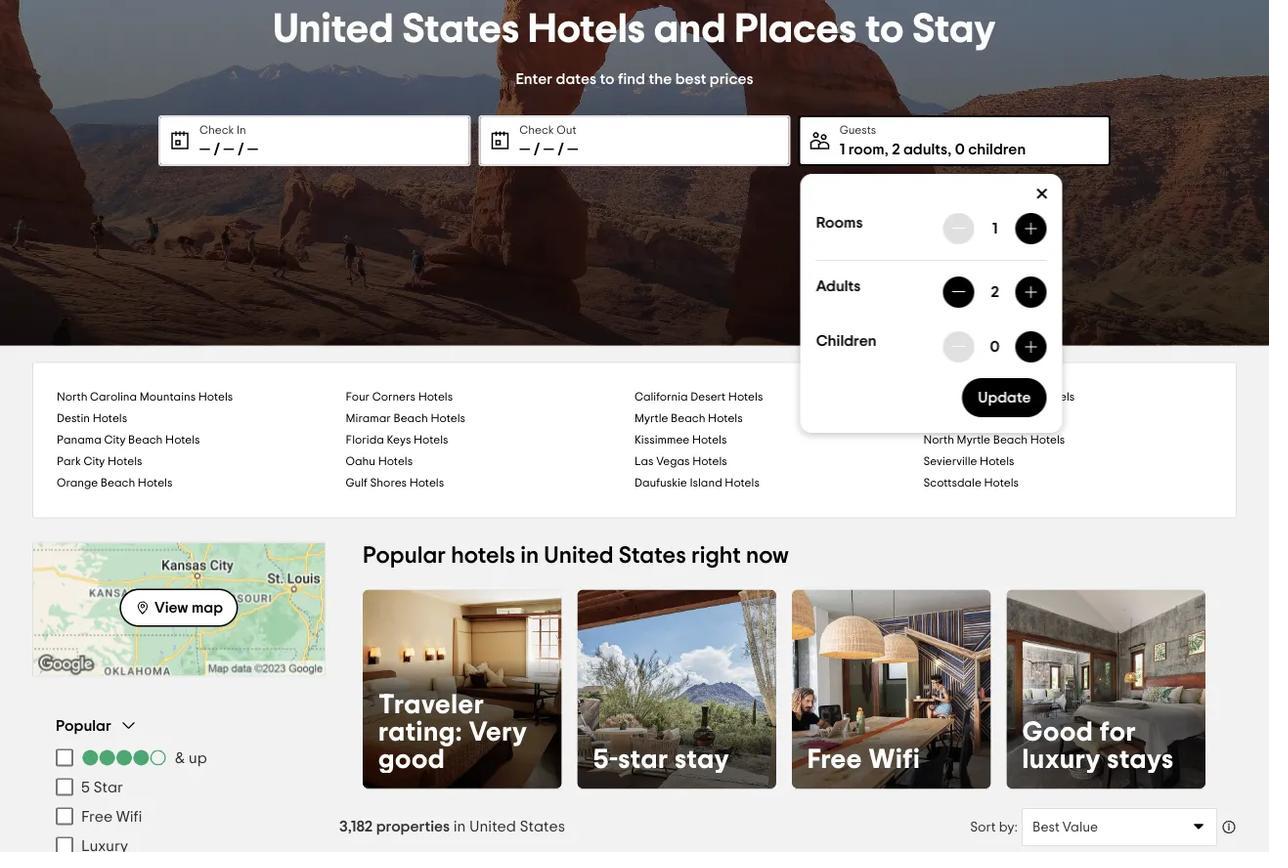 Task type: describe. For each thing, give the bounding box(es) containing it.
hotels inside 'link'
[[984, 478, 1019, 489]]

corners
[[372, 392, 416, 403]]

orange
[[57, 478, 98, 489]]

hotels up gulf shores hotels
[[378, 456, 413, 468]]

north carolina mountains hotels
[[57, 392, 233, 403]]

myrtle beach hotels link
[[635, 408, 924, 430]]

north myrtle beach hotels link
[[924, 430, 1213, 451]]

guests 1 room , 2 adults , 0 children
[[840, 124, 1026, 157]]

view map button
[[120, 589, 238, 627]]

myrtle inside north myrtle beach hotels park city hotels
[[957, 435, 991, 446]]

0 horizontal spatial free wifi
[[81, 809, 142, 825]]

four
[[346, 392, 370, 403]]

good
[[378, 746, 445, 773]]

hotels inside 'link'
[[692, 435, 727, 446]]

1 vertical spatial 1
[[992, 221, 998, 237]]

florida keys hotels link
[[346, 430, 635, 451]]

panama city beach hotels link
[[57, 430, 346, 451]]

room
[[849, 142, 885, 157]]

0 vertical spatial free wifi
[[808, 746, 920, 773]]

traveler rating: very good link
[[363, 590, 562, 789]]

palm
[[968, 392, 995, 403]]

north carolina mountains hotels link
[[57, 387, 346, 408]]

1 , from the left
[[885, 142, 889, 157]]

california desert hotels
[[635, 392, 763, 403]]

las
[[635, 456, 654, 468]]

enter
[[516, 71, 553, 87]]

popular for popular hotels in united states right now
[[363, 545, 446, 568]]

luxury
[[1022, 746, 1101, 773]]

daufuskie island hotels
[[635, 478, 760, 489]]

3,182
[[339, 819, 373, 835]]

check for check out — / — / —
[[520, 124, 554, 136]]

hotels
[[451, 545, 515, 568]]

1 inside the guests 1 room , 2 adults , 0 children
[[840, 142, 845, 157]]

out
[[557, 124, 576, 136]]

hotels down desert
[[708, 413, 743, 425]]

1 horizontal spatial 0
[[990, 339, 1000, 355]]

oahu
[[346, 456, 376, 468]]

3 / from the left
[[534, 142, 540, 157]]

good for luxury stays link
[[1007, 590, 1206, 789]]

oahu hotels link
[[346, 451, 635, 473]]

oahu hotels
[[346, 456, 413, 468]]

in for properties
[[453, 819, 466, 835]]

view map
[[154, 601, 223, 616]]

2 / from the left
[[237, 142, 244, 157]]

0 horizontal spatial united
[[273, 9, 394, 50]]

park
[[57, 456, 81, 468]]

find
[[618, 71, 645, 87]]

greater
[[924, 392, 966, 403]]

places
[[735, 9, 857, 50]]

daufuskie
[[635, 478, 687, 489]]

1 — from the left
[[199, 142, 210, 157]]

adults
[[816, 278, 861, 294]]

2 , from the left
[[948, 142, 952, 157]]

good
[[1022, 719, 1093, 746]]

set child count to one less image
[[951, 339, 967, 355]]

view
[[154, 601, 188, 616]]

guests
[[840, 124, 876, 136]]

popular hotels in united states right now
[[363, 545, 789, 568]]

hotels right "island" at the right
[[725, 478, 760, 489]]

by:
[[999, 821, 1018, 835]]

destin
[[57, 413, 90, 425]]

0 horizontal spatial to
[[600, 71, 615, 87]]

sevierville
[[924, 456, 977, 468]]

4.0 of 5 bubbles image
[[81, 751, 167, 766]]

hotels right park
[[108, 456, 142, 468]]

set adult count to one less image
[[951, 285, 967, 300]]

hotels down the maui hotels link
[[1030, 435, 1065, 446]]

myrtle beach hotels
[[635, 413, 743, 425]]

0 horizontal spatial wifi
[[116, 809, 142, 825]]

1 horizontal spatial to
[[865, 9, 904, 50]]

2 — from the left
[[223, 142, 234, 157]]

shores
[[370, 478, 407, 489]]

0 vertical spatial wifi
[[869, 746, 920, 773]]

in
[[237, 124, 246, 136]]

5-star stay
[[593, 746, 730, 773]]

check in — / — / —
[[199, 124, 258, 157]]

0 vertical spatial states
[[402, 9, 520, 50]]

star
[[618, 746, 668, 773]]

united for popular hotels in united states right now
[[544, 545, 614, 568]]

children
[[968, 142, 1026, 157]]

kissimmee
[[635, 435, 690, 446]]

good for luxury stays
[[1022, 719, 1174, 773]]

in for hotels
[[520, 545, 539, 568]]

gulf shores hotels
[[346, 478, 444, 489]]

california desert hotels link
[[635, 387, 924, 408]]

hotels up the maui hotels link
[[1040, 392, 1075, 403]]

value
[[1063, 821, 1098, 835]]

united states hotels and places to stay
[[273, 9, 996, 50]]

hotels up miramar beach hotels
[[418, 392, 453, 403]]

keys
[[387, 435, 411, 446]]

check out — / — / —
[[520, 124, 578, 157]]

miramar beach hotels
[[346, 413, 465, 425]]

best value button
[[1022, 809, 1217, 847]]

hotels up destin hotels link
[[198, 392, 233, 403]]

hotels up dates
[[528, 9, 645, 50]]

set rooms to one more image
[[1023, 221, 1039, 237]]

miramar beach hotels link
[[346, 408, 635, 430]]

5-star stay link
[[577, 590, 776, 789]]

hotels down palm
[[953, 413, 987, 425]]

daufuskie island hotels link
[[635, 473, 924, 494]]

scottsdale hotels link
[[924, 473, 1213, 494]]

stay
[[675, 746, 730, 773]]

5
[[81, 780, 90, 795]]

adults
[[904, 142, 948, 157]]

group containing popular
[[56, 716, 302, 853]]

north for carolina
[[57, 392, 87, 403]]

north myrtle beach hotels park city hotels
[[57, 435, 1065, 468]]

florida keys hotels
[[346, 435, 448, 446]]

carolina
[[90, 392, 137, 403]]

best
[[1033, 821, 1060, 835]]

panama
[[57, 435, 102, 446]]

check for check in — / — / —
[[199, 124, 234, 136]]



Task type: vqa. For each thing, say whether or not it's contained in the screenshot.
the Update
yes



Task type: locate. For each thing, give the bounding box(es) containing it.
gulf
[[346, 478, 368, 489]]

florida
[[346, 435, 384, 446]]

scottsdale
[[924, 478, 982, 489]]

0 right set child count to one less icon
[[990, 339, 1000, 355]]

wifi
[[869, 746, 920, 773], [116, 809, 142, 825]]

1 vertical spatial united
[[544, 545, 614, 568]]

myrtle inside myrtle beach hotels link
[[635, 413, 668, 425]]

/
[[214, 142, 220, 157], [237, 142, 244, 157], [534, 142, 540, 157], [558, 142, 564, 157]]

5 star
[[81, 780, 123, 795]]

myrtle up 'sevierville'
[[957, 435, 991, 446]]

beach inside maui hotels panama city beach hotels
[[128, 435, 163, 446]]

check inside check out — / — / —
[[520, 124, 554, 136]]

2 vertical spatial united
[[469, 819, 516, 835]]

states for 3,182 properties in united states
[[520, 819, 565, 835]]

3 — from the left
[[247, 142, 258, 157]]

myrtle
[[635, 413, 668, 425], [957, 435, 991, 446]]

1 vertical spatial north
[[924, 435, 954, 446]]

0 horizontal spatial north
[[57, 392, 87, 403]]

0 horizontal spatial ,
[[885, 142, 889, 157]]

greater palm springs hotels destin hotels
[[57, 392, 1075, 425]]

las vegas hotels link
[[635, 451, 924, 473]]

1 vertical spatial 0
[[990, 339, 1000, 355]]

0 inside the guests 1 room , 2 adults , 0 children
[[955, 142, 965, 157]]

stays
[[1107, 746, 1174, 773]]

north for myrtle
[[924, 435, 954, 446]]

1 horizontal spatial north
[[924, 435, 954, 446]]

free inside free wifi link
[[808, 746, 863, 773]]

children
[[816, 333, 877, 349]]

4 — from the left
[[520, 142, 530, 157]]

city right park
[[84, 456, 105, 468]]

1 vertical spatial to
[[600, 71, 615, 87]]

1 right set room count to one less image
[[992, 221, 998, 237]]

0 horizontal spatial 0
[[955, 142, 965, 157]]

1 horizontal spatial popular
[[363, 545, 446, 568]]

0 vertical spatial 2
[[892, 142, 900, 157]]

dates
[[556, 71, 597, 87]]

popular up 4.0 of 5 bubbles "image"
[[56, 718, 111, 734]]

, left "adults"
[[885, 142, 889, 157]]

hotels down park city hotels link
[[138, 478, 172, 489]]

0 horizontal spatial free
[[81, 809, 113, 825]]

hotels down myrtle beach hotels at top
[[692, 435, 727, 446]]

1 left room on the top right
[[840, 142, 845, 157]]

update button
[[962, 378, 1047, 418]]

1 horizontal spatial united
[[469, 819, 516, 835]]

hotels inside "link"
[[414, 435, 448, 446]]

—
[[199, 142, 210, 157], [223, 142, 234, 157], [247, 142, 258, 157], [520, 142, 530, 157], [544, 142, 554, 157], [567, 142, 578, 157]]

1 horizontal spatial free
[[808, 746, 863, 773]]

miramar
[[346, 413, 391, 425]]

maui hotels link
[[924, 408, 1213, 430]]

1 vertical spatial free wifi
[[81, 809, 142, 825]]

city inside north myrtle beach hotels park city hotels
[[84, 456, 105, 468]]

1 horizontal spatial 2
[[991, 285, 999, 300]]

0 vertical spatial united
[[273, 9, 394, 50]]

city inside maui hotels panama city beach hotels
[[104, 435, 126, 446]]

hotels down four corners hotels link
[[431, 413, 465, 425]]

, left children
[[948, 142, 952, 157]]

city
[[104, 435, 126, 446], [84, 456, 105, 468]]

orange beach hotels link
[[57, 473, 346, 494]]

properties
[[376, 819, 450, 835]]

1 horizontal spatial wifi
[[869, 746, 920, 773]]

1 horizontal spatial check
[[520, 124, 554, 136]]

kissimmee hotels link
[[635, 430, 924, 451]]

for
[[1100, 719, 1136, 746]]

sort by:
[[970, 821, 1018, 835]]

1 horizontal spatial 1
[[992, 221, 998, 237]]

0 horizontal spatial in
[[453, 819, 466, 835]]

set room count to one less image
[[951, 221, 967, 237]]

6 — from the left
[[567, 142, 578, 157]]

1
[[840, 142, 845, 157], [992, 221, 998, 237]]

beach down north carolina mountains hotels
[[128, 435, 163, 446]]

5-
[[593, 746, 618, 773]]

0 vertical spatial 1
[[840, 142, 845, 157]]

4 / from the left
[[558, 142, 564, 157]]

north
[[57, 392, 87, 403], [924, 435, 954, 446]]

states
[[402, 9, 520, 50], [619, 545, 686, 568], [520, 819, 565, 835]]

1 / from the left
[[214, 142, 220, 157]]

hotels up "scottsdale hotels"
[[980, 456, 1015, 468]]

to left find
[[600, 71, 615, 87]]

1 vertical spatial in
[[453, 819, 466, 835]]

hotels right desert
[[728, 392, 763, 403]]

north inside north myrtle beach hotels park city hotels
[[924, 435, 954, 446]]

1 horizontal spatial free wifi
[[808, 746, 920, 773]]

0 vertical spatial free
[[808, 746, 863, 773]]

popular
[[363, 545, 446, 568], [56, 718, 111, 734]]

traveler
[[378, 691, 484, 719]]

united for 3,182 properties in united states
[[469, 819, 516, 835]]

sort
[[970, 821, 996, 835]]

in right properties
[[453, 819, 466, 835]]

check left in
[[199, 124, 234, 136]]

beach up kissimmee hotels
[[671, 413, 706, 425]]

0 horizontal spatial 1
[[840, 142, 845, 157]]

rooms
[[816, 215, 863, 230]]

four corners hotels
[[346, 392, 453, 403]]

vegas
[[656, 456, 690, 468]]

1 horizontal spatial ,
[[948, 142, 952, 157]]

kissimmee hotels
[[635, 435, 727, 446]]

las vegas hotels
[[635, 456, 727, 468]]

states for popular hotels in united states right now
[[619, 545, 686, 568]]

best value
[[1033, 821, 1098, 835]]

stay
[[913, 9, 996, 50]]

greater palm springs hotels link
[[924, 387, 1213, 408]]

0 horizontal spatial popular
[[56, 718, 111, 734]]

0 vertical spatial 0
[[955, 142, 965, 157]]

check inside check in — / — / —
[[199, 124, 234, 136]]

popular for popular
[[56, 718, 111, 734]]

2 right room on the top right
[[892, 142, 900, 157]]

right
[[691, 545, 741, 568]]

× button
[[1022, 174, 1063, 215]]

menu containing & up
[[56, 744, 302, 853]]

hotels up "island" at the right
[[693, 456, 727, 468]]

to left stay
[[865, 9, 904, 50]]

hotels right "scottsdale"
[[984, 478, 1019, 489]]

&
[[175, 751, 185, 766]]

1 horizontal spatial in
[[520, 545, 539, 568]]

menu
[[56, 744, 302, 853]]

1 vertical spatial myrtle
[[957, 435, 991, 446]]

0 vertical spatial to
[[865, 9, 904, 50]]

destin hotels link
[[57, 408, 346, 430]]

the
[[649, 71, 672, 87]]

0 vertical spatial in
[[520, 545, 539, 568]]

0 horizontal spatial check
[[199, 124, 234, 136]]

1 vertical spatial 2
[[991, 285, 999, 300]]

map
[[192, 601, 223, 616]]

in right hotels
[[520, 545, 539, 568]]

update
[[978, 390, 1031, 406]]

hotels right shores
[[409, 478, 444, 489]]

hotels up park city hotels link
[[165, 435, 200, 446]]

0 right "adults"
[[955, 142, 965, 157]]

1 horizontal spatial myrtle
[[957, 435, 991, 446]]

united
[[273, 9, 394, 50], [544, 545, 614, 568], [469, 819, 516, 835]]

free
[[808, 746, 863, 773], [81, 809, 113, 825]]

0 vertical spatial popular
[[363, 545, 446, 568]]

north down the 'maui'
[[924, 435, 954, 446]]

0 vertical spatial north
[[57, 392, 87, 403]]

prices
[[710, 71, 754, 87]]

0 horizontal spatial myrtle
[[635, 413, 668, 425]]

hotels down carolina
[[93, 413, 127, 425]]

0
[[955, 142, 965, 157], [990, 339, 1000, 355]]

1 check from the left
[[199, 124, 234, 136]]

set adult count to one more image
[[1023, 285, 1039, 300]]

& up
[[175, 751, 207, 766]]

set child count to one less image
[[1023, 339, 1039, 355]]

2 horizontal spatial united
[[544, 545, 614, 568]]

2 vertical spatial states
[[520, 819, 565, 835]]

enter dates to find the best prices
[[516, 71, 754, 87]]

2
[[892, 142, 900, 157], [991, 285, 999, 300]]

beach right orange
[[101, 478, 135, 489]]

rating:
[[378, 719, 463, 746]]

gulf shores hotels link
[[346, 473, 635, 494]]

5 — from the left
[[544, 142, 554, 157]]

1 vertical spatial free
[[81, 809, 113, 825]]

scottsdale hotels
[[924, 478, 1019, 489]]

north up destin
[[57, 392, 87, 403]]

desert
[[691, 392, 726, 403]]

1 vertical spatial city
[[84, 456, 105, 468]]

beach inside north myrtle beach hotels park city hotels
[[993, 435, 1028, 446]]

mountains
[[140, 392, 196, 403]]

hotels right keys
[[414, 435, 448, 446]]

hotels
[[528, 9, 645, 50], [198, 392, 233, 403], [418, 392, 453, 403], [728, 392, 763, 403], [1040, 392, 1075, 403], [93, 413, 127, 425], [431, 413, 465, 425], [708, 413, 743, 425], [953, 413, 987, 425], [165, 435, 200, 446], [414, 435, 448, 446], [692, 435, 727, 446], [1030, 435, 1065, 446], [108, 456, 142, 468], [378, 456, 413, 468], [693, 456, 727, 468], [980, 456, 1015, 468], [138, 478, 172, 489], [409, 478, 444, 489], [725, 478, 760, 489], [984, 478, 1019, 489]]

1 vertical spatial states
[[619, 545, 686, 568]]

check left out
[[520, 124, 554, 136]]

traveler rating: very good
[[378, 691, 528, 773]]

beach down update
[[993, 435, 1028, 446]]

2 inside the guests 1 room , 2 adults , 0 children
[[892, 142, 900, 157]]

0 horizontal spatial 2
[[892, 142, 900, 157]]

myrtle down california
[[635, 413, 668, 425]]

2 check from the left
[[520, 124, 554, 136]]

beach down four corners hotels
[[394, 413, 428, 425]]

and
[[654, 9, 726, 50]]

city right panama in the bottom of the page
[[104, 435, 126, 446]]

2 right set adult count to one less icon
[[991, 285, 999, 300]]

group
[[56, 716, 302, 853]]

1 vertical spatial popular
[[56, 718, 111, 734]]

park city hotels link
[[57, 451, 346, 473]]

free wifi link
[[792, 590, 991, 789]]

popular down gulf shores hotels
[[363, 545, 446, 568]]

check
[[199, 124, 234, 136], [520, 124, 554, 136]]

beach inside sevierville hotels orange beach hotels
[[101, 478, 135, 489]]

1 vertical spatial wifi
[[116, 809, 142, 825]]

0 vertical spatial myrtle
[[635, 413, 668, 425]]

0 vertical spatial city
[[104, 435, 126, 446]]



